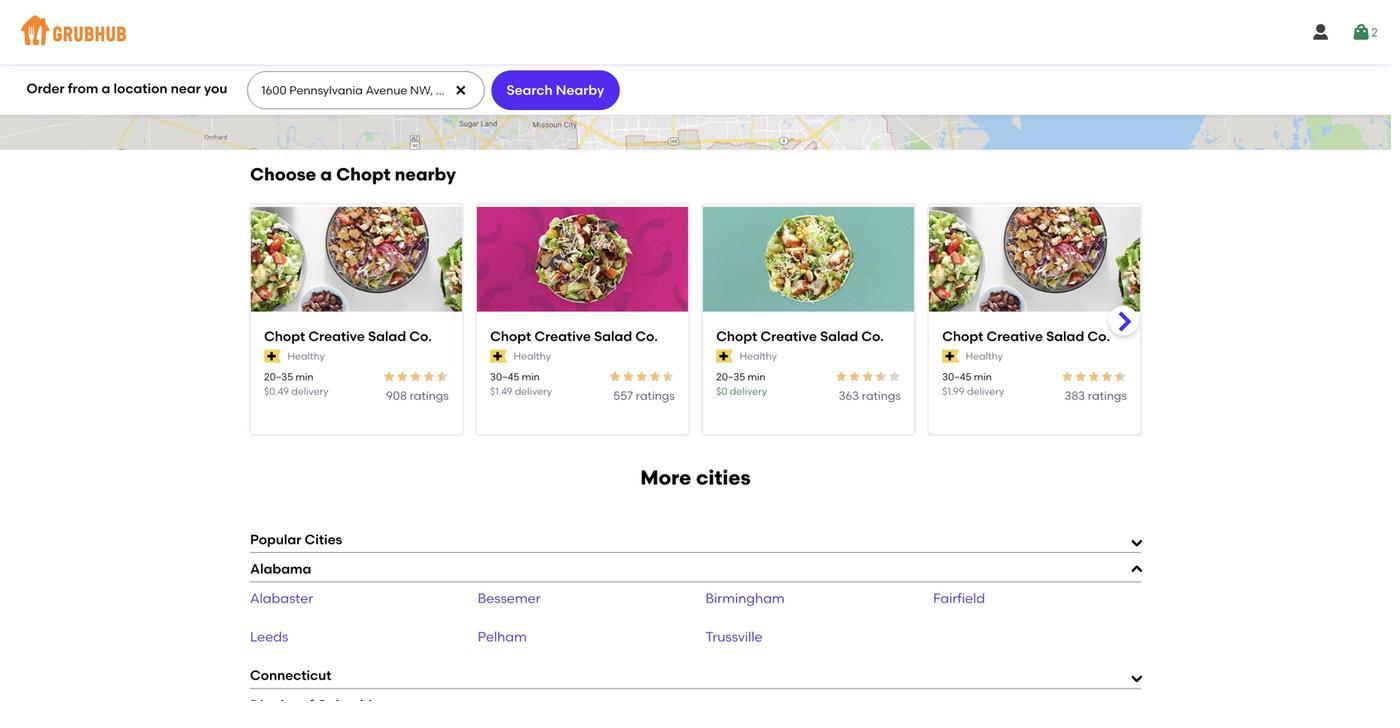 Task type: locate. For each thing, give the bounding box(es) containing it.
30–45 inside 30–45 min $1.99 delivery
[[943, 371, 972, 383]]

svg image
[[454, 84, 467, 97]]

4 min from the left
[[974, 371, 992, 383]]

20–35 up $0.49
[[264, 371, 293, 383]]

search nearby
[[507, 82, 605, 98]]

2 creative from the left
[[535, 329, 591, 345]]

3 healthy from the left
[[740, 350, 777, 362]]

chopt creative salad co. link up 908
[[264, 327, 449, 346]]

chopt up 20–35 min $0.49 delivery
[[264, 329, 305, 345]]

chopt creative salad co. for 908 ratings
[[264, 329, 432, 345]]

choose a chopt nearby
[[250, 164, 456, 185]]

2 salad from the left
[[594, 329, 632, 345]]

1 subscription pass image from the left
[[490, 350, 507, 363]]

chopt creative salad co. link up 383
[[943, 327, 1127, 346]]

4 chopt creative salad co. from the left
[[943, 329, 1111, 345]]

popular cities
[[250, 532, 342, 548]]

chopt up '20–35 min $0 delivery'
[[717, 329, 758, 345]]

chopt creative salad co. for 557 ratings
[[490, 329, 658, 345]]

4 ratings from the left
[[1088, 389, 1127, 403]]

0 horizontal spatial 30–45
[[490, 371, 520, 383]]

3 chopt creative salad co. link from the left
[[717, 327, 901, 346]]

1 svg image from the left
[[1312, 22, 1331, 42]]

1 horizontal spatial a
[[320, 164, 332, 185]]

30–45
[[490, 371, 520, 383], [943, 371, 972, 383]]

2 chopt creative salad co. link from the left
[[490, 327, 675, 346]]

ratings right 383
[[1088, 389, 1127, 403]]

30–45 for 557 ratings
[[490, 371, 520, 383]]

co. up 363 ratings
[[862, 329, 884, 345]]

salad up 383
[[1047, 329, 1085, 345]]

alabaster link
[[250, 591, 313, 607]]

delivery right "$1.99"
[[967, 386, 1005, 398]]

healthy for 383 ratings
[[966, 350, 1003, 362]]

creative for 908
[[309, 329, 365, 345]]

svg image
[[1312, 22, 1331, 42], [1352, 22, 1372, 42]]

383
[[1065, 389, 1086, 403]]

subscription pass image for 557
[[490, 350, 507, 363]]

salad for 383 ratings
[[1047, 329, 1085, 345]]

ratings
[[410, 389, 449, 403], [636, 389, 675, 403], [862, 389, 901, 403], [1088, 389, 1127, 403]]

delivery right $0
[[730, 386, 767, 398]]

4 salad from the left
[[1047, 329, 1085, 345]]

1 horizontal spatial subscription pass image
[[943, 350, 959, 363]]

healthy up 30–45 min $1.99 delivery at right
[[966, 350, 1003, 362]]

1 chopt creative salad co. from the left
[[264, 329, 432, 345]]

delivery inside 20–35 min $0.49 delivery
[[291, 386, 329, 398]]

salad
[[368, 329, 406, 345], [594, 329, 632, 345], [821, 329, 859, 345], [1047, 329, 1085, 345]]

20–35 inside '20–35 min $0 delivery'
[[717, 371, 746, 383]]

1 healthy from the left
[[288, 350, 325, 362]]

order from a location near you
[[27, 81, 228, 97]]

ratings right 557
[[636, 389, 675, 403]]

creative up 30–45 min $1.49 delivery
[[535, 329, 591, 345]]

0 horizontal spatial subscription pass image
[[264, 350, 281, 363]]

3 creative from the left
[[761, 329, 817, 345]]

search nearby button
[[492, 70, 620, 110]]

creative for 383
[[987, 329, 1044, 345]]

co. up 383 ratings
[[1088, 329, 1111, 345]]

30–45 inside 30–45 min $1.49 delivery
[[490, 371, 520, 383]]

chopt creative salad co. up 20–35 min $0.49 delivery
[[264, 329, 432, 345]]

3 chopt creative salad co. logo image from the left
[[703, 207, 915, 312]]

908 ratings
[[386, 389, 449, 403]]

chopt creative salad co. logo image for 363 ratings
[[703, 207, 915, 312]]

creative up 30–45 min $1.99 delivery at right
[[987, 329, 1044, 345]]

0 horizontal spatial svg image
[[1312, 22, 1331, 42]]

1 salad from the left
[[368, 329, 406, 345]]

0 horizontal spatial subscription pass image
[[490, 350, 507, 363]]

co.
[[410, 329, 432, 345], [636, 329, 658, 345], [862, 329, 884, 345], [1088, 329, 1111, 345]]

a
[[102, 81, 110, 97], [320, 164, 332, 185]]

3 min from the left
[[748, 371, 766, 383]]

2 30–45 from the left
[[943, 371, 972, 383]]

4 healthy from the left
[[966, 350, 1003, 362]]

healthy up 30–45 min $1.49 delivery
[[514, 350, 551, 362]]

healthy up '20–35 min $0 delivery'
[[740, 350, 777, 362]]

subscription pass image up "$1.99"
[[943, 350, 959, 363]]

ratings for 363 ratings
[[862, 389, 901, 403]]

2 delivery from the left
[[515, 386, 552, 398]]

subscription pass image
[[490, 350, 507, 363], [943, 350, 959, 363]]

30–45 min $1.99 delivery
[[943, 371, 1005, 398]]

trussville link
[[706, 629, 763, 646]]

1 subscription pass image from the left
[[264, 350, 281, 363]]

creative up 20–35 min $0.49 delivery
[[309, 329, 365, 345]]

1 30–45 from the left
[[490, 371, 520, 383]]

0 horizontal spatial a
[[102, 81, 110, 97]]

delivery inside 30–45 min $1.49 delivery
[[515, 386, 552, 398]]

cities
[[305, 532, 342, 548]]

co. for 383
[[1088, 329, 1111, 345]]

1 chopt creative salad co. link from the left
[[264, 327, 449, 346]]

2 20–35 from the left
[[717, 371, 746, 383]]

30–45 up "$1.99"
[[943, 371, 972, 383]]

chopt creative salad co. for 383 ratings
[[943, 329, 1111, 345]]

min inside 30–45 min $1.49 delivery
[[522, 371, 540, 383]]

ratings right 908
[[410, 389, 449, 403]]

20–35 for 363 ratings
[[717, 371, 746, 383]]

healthy up 20–35 min $0.49 delivery
[[288, 350, 325, 362]]

delivery for 383 ratings
[[967, 386, 1005, 398]]

1 creative from the left
[[309, 329, 365, 345]]

20–35 up $0
[[717, 371, 746, 383]]

min inside '20–35 min $0 delivery'
[[748, 371, 766, 383]]

4 chopt creative salad co. link from the left
[[943, 327, 1127, 346]]

subscription pass image up '20–35 min $0 delivery'
[[717, 350, 733, 363]]

2 healthy from the left
[[514, 350, 551, 362]]

$0
[[717, 386, 728, 398]]

3 ratings from the left
[[862, 389, 901, 403]]

2 co. from the left
[[636, 329, 658, 345]]

subscription pass image
[[264, 350, 281, 363], [717, 350, 733, 363]]

chopt creative salad co. link up 557
[[490, 327, 675, 346]]

ratings right 363
[[862, 389, 901, 403]]

chopt creative salad co.
[[264, 329, 432, 345], [490, 329, 658, 345], [717, 329, 884, 345], [943, 329, 1111, 345]]

chopt up 30–45 min $1.49 delivery
[[490, 329, 532, 345]]

subscription pass image for 383
[[943, 350, 959, 363]]

chopt for 363
[[717, 329, 758, 345]]

min
[[296, 371, 314, 383], [522, 371, 540, 383], [748, 371, 766, 383], [974, 371, 992, 383]]

a right choose
[[320, 164, 332, 185]]

bessemer link
[[478, 591, 541, 607]]

subscription pass image up $1.49 at the left bottom
[[490, 350, 507, 363]]

2 subscription pass image from the left
[[717, 350, 733, 363]]

20–35 min $0.49 delivery
[[264, 371, 329, 398]]

delivery inside 30–45 min $1.99 delivery
[[967, 386, 1005, 398]]

chopt creative salad co. logo image for 557 ratings
[[477, 207, 688, 312]]

1 ratings from the left
[[410, 389, 449, 403]]

3 chopt creative salad co. from the left
[[717, 329, 884, 345]]

co. for 557
[[636, 329, 658, 345]]

1 delivery from the left
[[291, 386, 329, 398]]

delivery right $1.49 at the left bottom
[[515, 386, 552, 398]]

2
[[1372, 25, 1379, 39]]

star icon image
[[383, 370, 396, 384], [396, 370, 409, 384], [409, 370, 422, 384], [422, 370, 436, 384], [436, 370, 449, 384], [436, 370, 449, 384], [609, 370, 622, 384], [622, 370, 635, 384], [635, 370, 649, 384], [649, 370, 662, 384], [662, 370, 675, 384], [662, 370, 675, 384], [835, 370, 848, 384], [848, 370, 862, 384], [862, 370, 875, 384], [875, 370, 888, 384], [875, 370, 888, 384], [888, 370, 901, 384], [1061, 370, 1074, 384], [1074, 370, 1088, 384], [1088, 370, 1101, 384], [1101, 370, 1114, 384], [1114, 370, 1127, 384], [1114, 370, 1127, 384]]

chopt creative salad co. link for 908
[[264, 327, 449, 346]]

delivery for 557 ratings
[[515, 386, 552, 398]]

2 min from the left
[[522, 371, 540, 383]]

4 co. from the left
[[1088, 329, 1111, 345]]

creative
[[309, 329, 365, 345], [535, 329, 591, 345], [761, 329, 817, 345], [987, 329, 1044, 345]]

20–35
[[264, 371, 293, 383], [717, 371, 746, 383]]

3 salad from the left
[[821, 329, 859, 345]]

subscription pass image up $0.49
[[264, 350, 281, 363]]

2 subscription pass image from the left
[[943, 350, 959, 363]]

2 ratings from the left
[[636, 389, 675, 403]]

557 ratings
[[614, 389, 675, 403]]

healthy
[[288, 350, 325, 362], [514, 350, 551, 362], [740, 350, 777, 362], [966, 350, 1003, 362]]

20–35 inside 20–35 min $0.49 delivery
[[264, 371, 293, 383]]

healthy for 908 ratings
[[288, 350, 325, 362]]

you
[[204, 81, 228, 97]]

908
[[386, 389, 407, 403]]

co. up '908 ratings'
[[410, 329, 432, 345]]

co. up 557 ratings
[[636, 329, 658, 345]]

delivery for 908 ratings
[[291, 386, 329, 398]]

2 button
[[1352, 17, 1379, 47]]

min inside 30–45 min $1.99 delivery
[[974, 371, 992, 383]]

30–45 up $1.49 at the left bottom
[[490, 371, 520, 383]]

min inside 20–35 min $0.49 delivery
[[296, 371, 314, 383]]

4 creative from the left
[[987, 329, 1044, 345]]

popular
[[250, 532, 302, 548]]

1 horizontal spatial svg image
[[1352, 22, 1372, 42]]

more cities
[[641, 466, 751, 490]]

chopt creative salad co. link
[[264, 327, 449, 346], [490, 327, 675, 346], [717, 327, 901, 346], [943, 327, 1127, 346]]

delivery right $0.49
[[291, 386, 329, 398]]

connecticut
[[250, 668, 332, 684]]

2 chopt creative salad co. logo image from the left
[[477, 207, 688, 312]]

chopt up 30–45 min $1.99 delivery at right
[[943, 329, 984, 345]]

delivery
[[291, 386, 329, 398], [515, 386, 552, 398], [730, 386, 767, 398], [967, 386, 1005, 398]]

salad up 908
[[368, 329, 406, 345]]

salad up 363
[[821, 329, 859, 345]]

4 delivery from the left
[[967, 386, 1005, 398]]

salad up 557
[[594, 329, 632, 345]]

4 chopt creative salad co. logo image from the left
[[930, 207, 1141, 312]]

a right the from
[[102, 81, 110, 97]]

chopt for 557
[[490, 329, 532, 345]]

svg image inside 2 button
[[1352, 22, 1372, 42]]

1 min from the left
[[296, 371, 314, 383]]

chopt creative salad co. up 30–45 min $1.49 delivery
[[490, 329, 658, 345]]

1 chopt creative salad co. logo image from the left
[[251, 207, 462, 312]]

$1.49
[[490, 386, 513, 398]]

co. for 363
[[862, 329, 884, 345]]

location
[[114, 81, 168, 97]]

chopt creative salad co. up 30–45 min $1.99 delivery at right
[[943, 329, 1111, 345]]

1 co. from the left
[[410, 329, 432, 345]]

chopt creative salad co. logo image for 908 ratings
[[251, 207, 462, 312]]

557
[[614, 389, 633, 403]]

chopt creative salad co. link up 363
[[717, 327, 901, 346]]

2 chopt creative salad co. from the left
[[490, 329, 658, 345]]

1 20–35 from the left
[[264, 371, 293, 383]]

1 horizontal spatial 20–35
[[717, 371, 746, 383]]

chopt creative salad co. up '20–35 min $0 delivery'
[[717, 329, 884, 345]]

3 delivery from the left
[[730, 386, 767, 398]]

1 horizontal spatial subscription pass image
[[717, 350, 733, 363]]

3 co. from the left
[[862, 329, 884, 345]]

30–45 min $1.49 delivery
[[490, 371, 552, 398]]

chopt
[[336, 164, 391, 185], [264, 329, 305, 345], [490, 329, 532, 345], [717, 329, 758, 345], [943, 329, 984, 345]]

delivery inside '20–35 min $0 delivery'
[[730, 386, 767, 398]]

1 horizontal spatial 30–45
[[943, 371, 972, 383]]

2 svg image from the left
[[1352, 22, 1372, 42]]

creative up '20–35 min $0 delivery'
[[761, 329, 817, 345]]

chopt creative salad co. logo image
[[251, 207, 462, 312], [477, 207, 688, 312], [703, 207, 915, 312], [930, 207, 1141, 312]]

0 horizontal spatial 20–35
[[264, 371, 293, 383]]



Task type: describe. For each thing, give the bounding box(es) containing it.
alabaster
[[250, 591, 313, 607]]

healthy for 363 ratings
[[740, 350, 777, 362]]

trussville
[[706, 629, 763, 646]]

chopt creative salad co. link for 557
[[490, 327, 675, 346]]

subscription pass image for 363
[[717, 350, 733, 363]]

from
[[68, 81, 98, 97]]

$0.49
[[264, 386, 289, 398]]

363
[[839, 389, 859, 403]]

search
[[507, 82, 553, 98]]

cities
[[697, 466, 751, 490]]

min for 908 ratings
[[296, 371, 314, 383]]

subscription pass image for 908
[[264, 350, 281, 363]]

0 vertical spatial a
[[102, 81, 110, 97]]

ratings for 383 ratings
[[1088, 389, 1127, 403]]

creative for 363
[[761, 329, 817, 345]]

fairfield
[[934, 591, 986, 607]]

near
[[171, 81, 201, 97]]

383 ratings
[[1065, 389, 1127, 403]]

nearby
[[395, 164, 456, 185]]

pelham link
[[478, 629, 527, 646]]

salad for 908 ratings
[[368, 329, 406, 345]]

more
[[641, 466, 692, 490]]

healthy for 557 ratings
[[514, 350, 551, 362]]

fairfield link
[[934, 591, 986, 607]]

main navigation navigation
[[0, 0, 1392, 65]]

min for 363 ratings
[[748, 371, 766, 383]]

leeds link
[[250, 629, 288, 646]]

30–45 for 383 ratings
[[943, 371, 972, 383]]

nearby
[[556, 82, 605, 98]]

order
[[27, 81, 65, 97]]

alabama
[[250, 561, 312, 578]]

salad for 363 ratings
[[821, 329, 859, 345]]

ratings for 908 ratings
[[410, 389, 449, 403]]

delivery for 363 ratings
[[730, 386, 767, 398]]

chopt creative salad co. logo image for 383 ratings
[[930, 207, 1141, 312]]

co. for 908
[[410, 329, 432, 345]]

creative for 557
[[535, 329, 591, 345]]

chopt for 383
[[943, 329, 984, 345]]

chopt left nearby
[[336, 164, 391, 185]]

20–35 for 908 ratings
[[264, 371, 293, 383]]

chopt creative salad co. link for 383
[[943, 327, 1127, 346]]

bessemer
[[478, 591, 541, 607]]

chopt creative salad co. link for 363
[[717, 327, 901, 346]]

ratings for 557 ratings
[[636, 389, 675, 403]]

chopt for 908
[[264, 329, 305, 345]]

1 vertical spatial a
[[320, 164, 332, 185]]

birmingham
[[706, 591, 785, 607]]

birmingham link
[[706, 591, 785, 607]]

Search Address search field
[[247, 72, 483, 109]]

363 ratings
[[839, 389, 901, 403]]

min for 557 ratings
[[522, 371, 540, 383]]

chopt creative salad co. for 363 ratings
[[717, 329, 884, 345]]

pelham
[[478, 629, 527, 646]]

leeds
[[250, 629, 288, 646]]

$1.99
[[943, 386, 965, 398]]

20–35 min $0 delivery
[[717, 371, 767, 398]]

min for 383 ratings
[[974, 371, 992, 383]]

choose
[[250, 164, 316, 185]]

salad for 557 ratings
[[594, 329, 632, 345]]



Task type: vqa. For each thing, say whether or not it's contained in the screenshot.
search nearby button
yes



